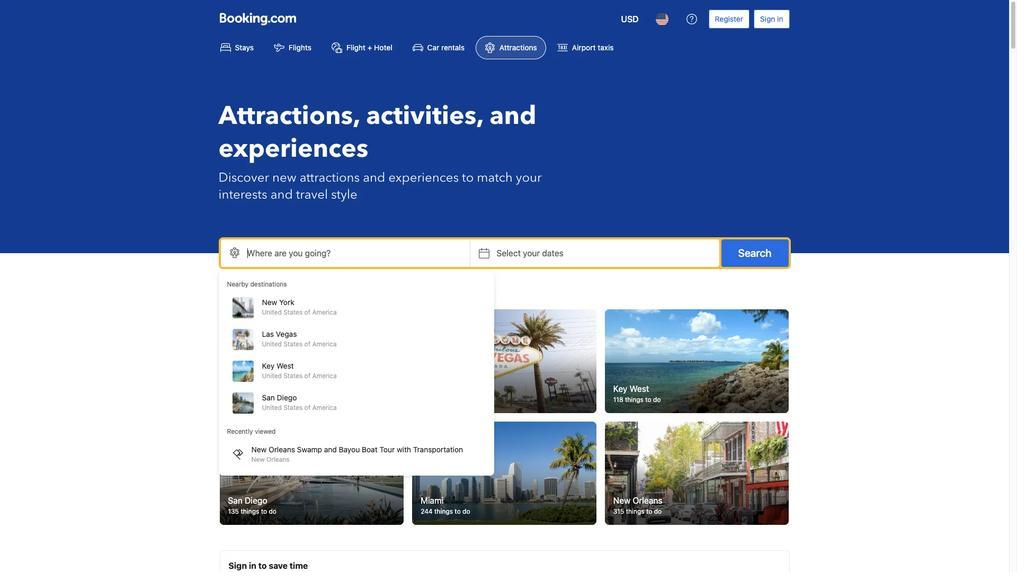 Task type: locate. For each thing, give the bounding box(es) containing it.
0 vertical spatial your
[[516, 169, 542, 187]]

things for new york
[[245, 396, 263, 404]]

san diego united states of america
[[262, 393, 337, 412]]

to inside attractions, activities, and experiences discover new attractions and experiences to match your interests and travel style
[[462, 169, 474, 187]]

4 america from the top
[[312, 404, 337, 412]]

san
[[262, 393, 275, 402], [228, 496, 243, 506]]

1 horizontal spatial west
[[630, 384, 649, 394]]

west inside the key west 118 things to do
[[630, 384, 649, 394]]

do inside the 'new orleans 315 things to do'
[[654, 508, 662, 516]]

nearby destinations up new york united states of america
[[227, 280, 287, 288]]

united up new york 1208 things to do in the left bottom of the page
[[262, 372, 282, 380]]

new down viewed
[[251, 445, 267, 454]]

york inside new york 1208 things to do
[[248, 384, 265, 394]]

2 states from the top
[[284, 340, 303, 348]]

las
[[262, 330, 274, 339]]

things right 1208
[[245, 396, 263, 404]]

san inside san diego 135 things to do
[[228, 496, 243, 506]]

1 horizontal spatial key
[[614, 384, 628, 394]]

1 of from the top
[[305, 308, 311, 316]]

diego inside san diego united states of america
[[277, 393, 297, 402]]

united inside new york united states of america
[[262, 308, 282, 316]]

america
[[312, 308, 337, 316], [312, 340, 337, 348], [312, 372, 337, 380], [312, 404, 337, 412]]

things inside san diego 135 things to do
[[241, 508, 259, 516]]

4 of from the top
[[305, 404, 311, 412]]

to inside the 'new orleans 315 things to do'
[[647, 508, 653, 516]]

0 horizontal spatial in
[[249, 561, 256, 571]]

of for las vegas
[[305, 340, 311, 348]]

1 horizontal spatial york
[[279, 298, 294, 307]]

key up new york 1208 things to do in the left bottom of the page
[[262, 361, 275, 370]]

1 vertical spatial west
[[630, 384, 649, 394]]

2 united from the top
[[262, 340, 282, 348]]

san right 1208
[[262, 393, 275, 402]]

key up 118
[[614, 384, 628, 394]]

states inside san diego united states of america
[[284, 404, 303, 412]]

diego inside san diego 135 things to do
[[245, 496, 267, 506]]

key west 118 things to do
[[614, 384, 661, 404]]

sign in to save time
[[229, 561, 308, 571]]

1 vertical spatial your
[[523, 249, 540, 258]]

do inside san diego 135 things to do
[[269, 508, 277, 516]]

vegas
[[276, 330, 297, 339]]

states up vegas
[[284, 308, 303, 316]]

sign left save
[[229, 561, 247, 571]]

things for key west
[[625, 396, 644, 404]]

key inside the key west 118 things to do
[[614, 384, 628, 394]]

your
[[516, 169, 542, 187], [523, 249, 540, 258]]

united
[[262, 308, 282, 316], [262, 340, 282, 348], [262, 372, 282, 380], [262, 404, 282, 412]]

things right 315
[[626, 508, 645, 516]]

your right match
[[516, 169, 542, 187]]

in for sign in
[[778, 14, 784, 23]]

airport taxis
[[572, 43, 614, 52]]

to right 315
[[647, 508, 653, 516]]

1 vertical spatial diego
[[245, 496, 267, 506]]

things inside the key west 118 things to do
[[625, 396, 644, 404]]

0 horizontal spatial diego
[[245, 496, 267, 506]]

york
[[279, 298, 294, 307], [248, 384, 265, 394]]

to left match
[[462, 169, 474, 187]]

new up 315
[[614, 496, 631, 506]]

do for key west
[[653, 396, 661, 404]]

america up key west united states of america
[[312, 340, 337, 348]]

0 vertical spatial orleans
[[269, 445, 295, 454]]

united inside san diego united states of america
[[262, 404, 282, 412]]

in left save
[[249, 561, 256, 571]]

san for san diego 135 things to do
[[228, 496, 243, 506]]

sign right register
[[760, 14, 776, 23]]

viewed
[[255, 428, 276, 436]]

sign for sign in
[[760, 14, 776, 23]]

york inside new york united states of america
[[279, 298, 294, 307]]

car rentals
[[427, 43, 465, 52]]

york up recently viewed
[[248, 384, 265, 394]]

destinations
[[250, 280, 287, 288], [260, 286, 323, 300]]

3 united from the top
[[262, 372, 282, 380]]

search
[[738, 247, 772, 259]]

new inside new york united states of america
[[262, 298, 277, 307]]

do inside new york 1208 things to do
[[273, 396, 281, 404]]

rentals
[[441, 43, 465, 52]]

do up viewed
[[273, 396, 281, 404]]

york up vegas
[[279, 298, 294, 307]]

1 horizontal spatial experiences
[[389, 169, 459, 187]]

dates
[[542, 249, 564, 258]]

of for san diego
[[305, 404, 311, 412]]

west
[[277, 361, 294, 370], [630, 384, 649, 394]]

things right 118
[[625, 396, 644, 404]]

key
[[262, 361, 275, 370], [614, 384, 628, 394]]

4 states from the top
[[284, 404, 303, 412]]

united for san
[[262, 404, 282, 412]]

do inside the key west 118 things to do
[[653, 396, 661, 404]]

0 horizontal spatial west
[[277, 361, 294, 370]]

recently viewed
[[227, 428, 276, 436]]

united up las
[[262, 308, 282, 316]]

miami
[[421, 496, 444, 506]]

1 america from the top
[[312, 308, 337, 316]]

states for san diego
[[284, 404, 303, 412]]

key inside key west united states of america
[[262, 361, 275, 370]]

usd
[[621, 14, 639, 24]]

new for swamp
[[251, 445, 267, 454]]

to right 244
[[455, 508, 461, 516]]

1 vertical spatial key
[[614, 384, 628, 394]]

0 vertical spatial san
[[262, 393, 275, 402]]

activities,
[[366, 99, 483, 134]]

2 vertical spatial orleans
[[633, 496, 663, 506]]

style
[[331, 186, 358, 203]]

do right 315
[[654, 508, 662, 516]]

select
[[497, 249, 521, 258]]

do right 135
[[269, 508, 277, 516]]

sign
[[760, 14, 776, 23], [229, 561, 247, 571]]

states for las vegas
[[284, 340, 303, 348]]

2 of from the top
[[305, 340, 311, 348]]

things inside miami 244 things to do
[[435, 508, 453, 516]]

new up 1208
[[228, 384, 245, 394]]

america for york
[[312, 308, 337, 316]]

miami image
[[412, 422, 597, 525]]

1 vertical spatial in
[[249, 561, 256, 571]]

things inside the 'new orleans 315 things to do'
[[626, 508, 645, 516]]

1208
[[228, 396, 243, 404]]

0 horizontal spatial experiences
[[219, 131, 369, 166]]

america up swamp
[[312, 404, 337, 412]]

states inside new york united states of america
[[284, 308, 303, 316]]

to up viewed
[[265, 396, 271, 404]]

destinations up new york united states of america
[[250, 280, 287, 288]]

new for 315
[[614, 496, 631, 506]]

swamp
[[297, 445, 322, 454]]

key for key west 118 things to do
[[614, 384, 628, 394]]

sign for sign in to save time
[[229, 561, 247, 571]]

1 horizontal spatial diego
[[277, 393, 297, 402]]

do for new orleans
[[654, 508, 662, 516]]

do
[[273, 396, 281, 404], [653, 396, 661, 404], [269, 508, 277, 516], [463, 508, 470, 516], [654, 508, 662, 516]]

america inside new york united states of america
[[312, 308, 337, 316]]

3 america from the top
[[312, 372, 337, 380]]

things inside new york 1208 things to do
[[245, 396, 263, 404]]

york for new york united states of america
[[279, 298, 294, 307]]

states inside key west united states of america
[[284, 372, 303, 380]]

1 horizontal spatial in
[[778, 14, 784, 23]]

of
[[305, 308, 311, 316], [305, 340, 311, 348], [305, 372, 311, 380], [305, 404, 311, 412]]

things down miami
[[435, 508, 453, 516]]

of inside new york united states of america
[[305, 308, 311, 316]]

experiences
[[219, 131, 369, 166], [389, 169, 459, 187]]

of up las vegas united states of america
[[305, 308, 311, 316]]

to right 135
[[261, 508, 267, 516]]

118
[[614, 396, 624, 404]]

to right 118
[[646, 396, 652, 404]]

match
[[477, 169, 513, 187]]

to inside miami 244 things to do
[[455, 508, 461, 516]]

states down vegas
[[284, 340, 303, 348]]

4 united from the top
[[262, 404, 282, 412]]

in right register
[[778, 14, 784, 23]]

america inside las vegas united states of america
[[312, 340, 337, 348]]

transportation
[[413, 445, 463, 454]]

1 vertical spatial san
[[228, 496, 243, 506]]

of inside las vegas united states of america
[[305, 340, 311, 348]]

new
[[262, 298, 277, 307], [228, 384, 245, 394], [251, 445, 267, 454], [251, 456, 265, 464], [614, 496, 631, 506]]

of inside san diego united states of america
[[305, 404, 311, 412]]

0 vertical spatial west
[[277, 361, 294, 370]]

new up las
[[262, 298, 277, 307]]

nearby
[[227, 280, 249, 288], [220, 286, 257, 300]]

west for key west united states of america
[[277, 361, 294, 370]]

states
[[284, 308, 303, 316], [284, 340, 303, 348], [284, 372, 303, 380], [284, 404, 303, 412]]

3 states from the top
[[284, 372, 303, 380]]

0 horizontal spatial san
[[228, 496, 243, 506]]

san up 135
[[228, 496, 243, 506]]

united inside key west united states of america
[[262, 372, 282, 380]]

san diego image
[[220, 422, 404, 525]]

to left save
[[258, 561, 267, 571]]

0 horizontal spatial sign
[[229, 561, 247, 571]]

your left dates
[[523, 249, 540, 258]]

do right 244
[[463, 508, 470, 516]]

0 vertical spatial experiences
[[219, 131, 369, 166]]

booking.com image
[[220, 13, 296, 25]]

in
[[778, 14, 784, 23], [249, 561, 256, 571]]

diego
[[277, 393, 297, 402], [245, 496, 267, 506]]

united for new
[[262, 308, 282, 316]]

west inside key west united states of america
[[277, 361, 294, 370]]

orleans inside the 'new orleans 315 things to do'
[[633, 496, 663, 506]]

interests
[[219, 186, 267, 203]]

states up san diego united states of america
[[284, 372, 303, 380]]

taxis
[[598, 43, 614, 52]]

new inside the 'new orleans 315 things to do'
[[614, 496, 631, 506]]

0 horizontal spatial york
[[248, 384, 265, 394]]

america up las vegas united states of america
[[312, 308, 337, 316]]

2 america from the top
[[312, 340, 337, 348]]

things
[[245, 396, 263, 404], [625, 396, 644, 404], [241, 508, 259, 516], [435, 508, 453, 516], [626, 508, 645, 516]]

1 vertical spatial york
[[248, 384, 265, 394]]

new inside new york 1208 things to do
[[228, 384, 245, 394]]

0 vertical spatial sign
[[760, 14, 776, 23]]

1 horizontal spatial san
[[262, 393, 275, 402]]

san inside san diego united states of america
[[262, 393, 275, 402]]

hotel
[[374, 43, 392, 52]]

america for diego
[[312, 404, 337, 412]]

flight
[[347, 43, 366, 52]]

united down las
[[262, 340, 282, 348]]

things right 135
[[241, 508, 259, 516]]

1 united from the top
[[262, 308, 282, 316]]

3 of from the top
[[305, 372, 311, 380]]

0 vertical spatial diego
[[277, 393, 297, 402]]

save
[[269, 561, 288, 571]]

to
[[462, 169, 474, 187], [265, 396, 271, 404], [646, 396, 652, 404], [261, 508, 267, 516], [455, 508, 461, 516], [647, 508, 653, 516], [258, 561, 267, 571]]

0 vertical spatial key
[[262, 361, 275, 370]]

of up san diego united states of america
[[305, 372, 311, 380]]

states inside las vegas united states of america
[[284, 340, 303, 348]]

san diego 135 things to do
[[228, 496, 277, 516]]

0 vertical spatial york
[[279, 298, 294, 307]]

bayou
[[339, 445, 360, 454]]

and inside new orleans swamp and bayou boat tour with transportation new orleans
[[324, 445, 337, 454]]

orleans
[[269, 445, 295, 454], [267, 456, 290, 464], [633, 496, 663, 506]]

america up san diego united states of america
[[312, 372, 337, 380]]

states down key west united states of america
[[284, 404, 303, 412]]

of up key west united states of america
[[305, 340, 311, 348]]

0 vertical spatial in
[[778, 14, 784, 23]]

0 horizontal spatial key
[[262, 361, 275, 370]]

united down new york 1208 things to do in the left bottom of the page
[[262, 404, 282, 412]]

america inside san diego united states of america
[[312, 404, 337, 412]]

of down key west united states of america
[[305, 404, 311, 412]]

1 states from the top
[[284, 308, 303, 316]]

1 horizontal spatial sign
[[760, 14, 776, 23]]

orleans for new orleans swamp and bayou boat tour with transportation
[[269, 445, 295, 454]]

key west united states of america
[[262, 361, 337, 380]]

airport
[[572, 43, 596, 52]]

of inside key west united states of america
[[305, 372, 311, 380]]

do right 118
[[653, 396, 661, 404]]

america inside key west united states of america
[[312, 372, 337, 380]]

united for key
[[262, 372, 282, 380]]

and
[[490, 99, 537, 134], [363, 169, 385, 187], [271, 186, 293, 203], [324, 445, 337, 454]]

1 vertical spatial sign
[[229, 561, 247, 571]]

key west image
[[605, 309, 789, 413]]

car rentals link
[[404, 36, 474, 59]]

nearby destinations
[[227, 280, 287, 288], [220, 286, 323, 300]]

united inside las vegas united states of america
[[262, 340, 282, 348]]

register
[[715, 14, 743, 23]]



Task type: vqa. For each thing, say whether or not it's contained in the screenshot.
rightmost "GRID"
no



Task type: describe. For each thing, give the bounding box(es) containing it.
stays
[[235, 43, 254, 52]]

sign in
[[760, 14, 784, 23]]

travel
[[296, 186, 328, 203]]

usd button
[[615, 6, 645, 32]]

Where are you going? search field
[[221, 240, 470, 267]]

west for key west 118 things to do
[[630, 384, 649, 394]]

las vegas image
[[412, 309, 597, 413]]

new down recently viewed
[[251, 456, 265, 464]]

states for key west
[[284, 372, 303, 380]]

key for key west united states of america
[[262, 361, 275, 370]]

to inside new york 1208 things to do
[[265, 396, 271, 404]]

new for united
[[262, 298, 277, 307]]

your inside attractions, activities, and experiences discover new attractions and experiences to match your interests and travel style
[[516, 169, 542, 187]]

things for new orleans
[[626, 508, 645, 516]]

of for key west
[[305, 372, 311, 380]]

do for new york
[[273, 396, 281, 404]]

register link
[[709, 10, 750, 29]]

135
[[228, 508, 239, 516]]

do for san diego
[[269, 508, 277, 516]]

new for 1208
[[228, 384, 245, 394]]

states for new york
[[284, 308, 303, 316]]

to inside san diego 135 things to do
[[261, 508, 267, 516]]

miami 244 things to do
[[421, 496, 470, 516]]

things for san diego
[[241, 508, 259, 516]]

orleans for new orleans
[[633, 496, 663, 506]]

tour
[[380, 445, 395, 454]]

attractions link
[[476, 36, 546, 59]]

new
[[272, 169, 297, 187]]

new york 1208 things to do
[[228, 384, 281, 404]]

flights
[[289, 43, 312, 52]]

+
[[368, 43, 372, 52]]

new york image
[[220, 309, 404, 413]]

search button
[[722, 240, 789, 267]]

new orleans swamp and bayou boat tour with transportation new orleans
[[251, 445, 463, 464]]

1 vertical spatial experiences
[[389, 169, 459, 187]]

united for las
[[262, 340, 282, 348]]

discover
[[219, 169, 269, 187]]

boat
[[362, 445, 378, 454]]

america for vegas
[[312, 340, 337, 348]]

attractions
[[500, 43, 537, 52]]

time
[[290, 561, 308, 571]]

attractions,
[[219, 99, 360, 134]]

1 vertical spatial orleans
[[267, 456, 290, 464]]

destinations up vegas
[[260, 286, 323, 300]]

airport taxis link
[[548, 36, 623, 59]]

york for new york 1208 things to do
[[248, 384, 265, 394]]

do inside miami 244 things to do
[[463, 508, 470, 516]]

nearby destinations up las
[[220, 286, 323, 300]]

of for new york
[[305, 308, 311, 316]]

car
[[427, 43, 439, 52]]

in for sign in to save time
[[249, 561, 256, 571]]

sign in link
[[754, 10, 790, 29]]

flights link
[[265, 36, 321, 59]]

diego for san diego united states of america
[[277, 393, 297, 402]]

new york united states of america
[[262, 298, 337, 316]]

attractions
[[300, 169, 360, 187]]

new orleans 315 things to do
[[614, 496, 663, 516]]

stays link
[[211, 36, 263, 59]]

to inside the key west 118 things to do
[[646, 396, 652, 404]]

select your dates
[[497, 249, 564, 258]]

flight + hotel link
[[323, 36, 401, 59]]

with
[[397, 445, 411, 454]]

las vegas united states of america
[[262, 330, 337, 348]]

diego for san diego 135 things to do
[[245, 496, 267, 506]]

new orleans image
[[605, 422, 789, 525]]

flight + hotel
[[347, 43, 392, 52]]

315
[[614, 508, 624, 516]]

attractions, activities, and experiences discover new attractions and experiences to match your interests and travel style
[[219, 99, 542, 203]]

244
[[421, 508, 433, 516]]

recently
[[227, 428, 253, 436]]

america for west
[[312, 372, 337, 380]]

san for san diego united states of america
[[262, 393, 275, 402]]



